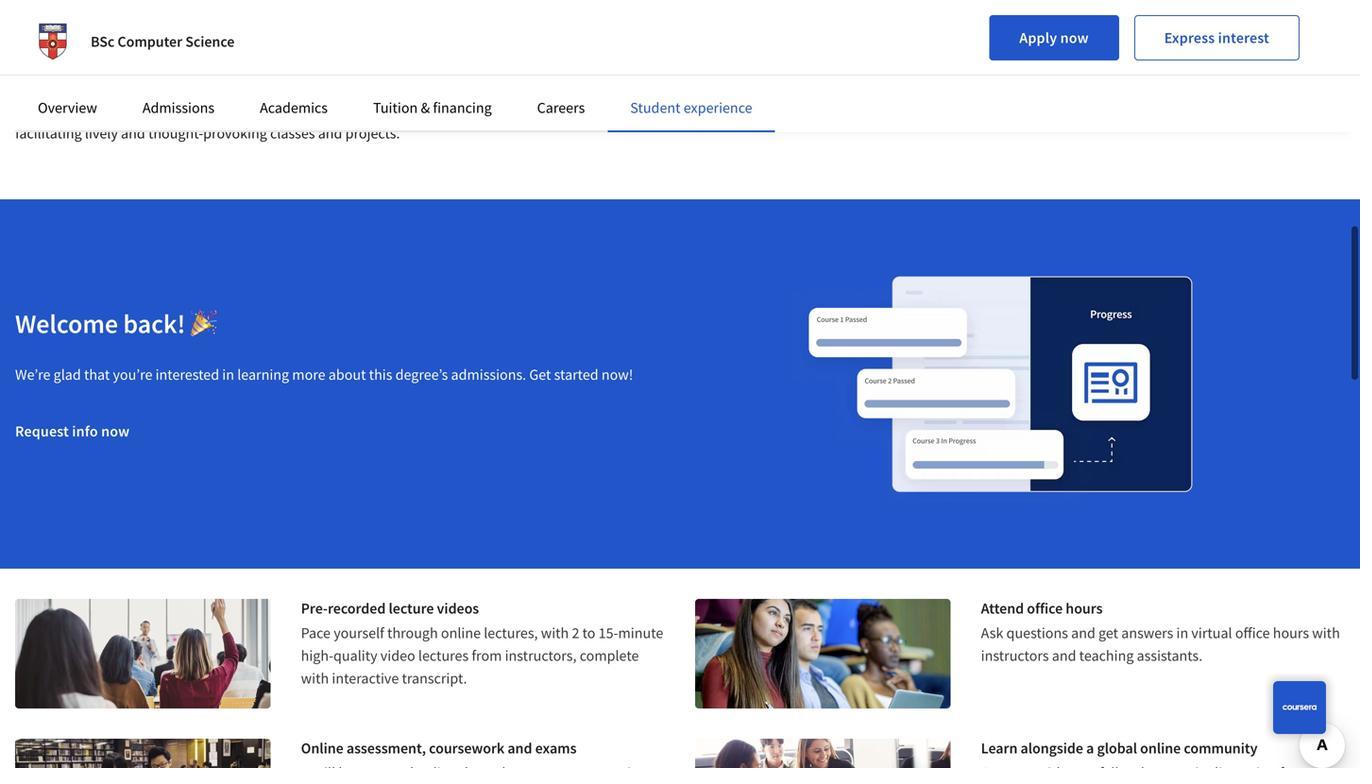 Task type: locate. For each thing, give the bounding box(es) containing it.
of
[[318, 54, 331, 73]]

connections
[[528, 9, 605, 27]]

1 horizontal spatial can
[[772, 31, 795, 50]]

degrees on coursera are powered by technology that helps you spark meaningful connections with your faculty and peers. courses include weekly pre-recorded video lectures, quizzes, and programming assignments. there's no live attendance required, so you can keep up your studies during commutes or other short periods of spare time.
[[15, 9, 886, 73]]

are inside degrees on coursera are powered by technology that helps you spark meaningful connections with your faculty and peers. courses include weekly pre-recorded video lectures, quizzes, and programming assignments. there's no live attendance required, so you can keep up your studies during commutes or other short periods of spare time.
[[148, 9, 168, 27]]

student experience
[[631, 98, 753, 117]]

1 horizontal spatial instructors
[[982, 646, 1049, 665]]

0 vertical spatial on
[[69, 9, 85, 27]]

slack,
[[367, 101, 405, 120]]

0 vertical spatial video
[[148, 31, 183, 50]]

1 vertical spatial recorded
[[328, 599, 386, 618]]

0 vertical spatial your
[[639, 9, 668, 27]]

0 horizontal spatial now
[[101, 422, 130, 441]]

spare
[[334, 54, 369, 73]]

in
[[222, 365, 234, 384], [1177, 624, 1189, 643]]

this
[[369, 365, 393, 384]]

1 horizontal spatial lectures,
[[484, 624, 538, 643]]

periods
[[267, 54, 315, 73]]

0 vertical spatial office
[[621, 101, 655, 120]]

1 horizontal spatial video
[[381, 646, 416, 665]]

0 vertical spatial can
[[772, 31, 795, 50]]

with inside the attend office hours ask questions and get answers in virtual office hours with instructors and teaching assistants.
[[1313, 624, 1341, 643]]

online down videos at bottom
[[441, 624, 481, 643]]

1 vertical spatial in
[[1177, 624, 1189, 643]]

0 horizontal spatial recorded
[[88, 31, 145, 50]]

recorded inside degrees on coursera are powered by technology that helps you spark meaningful connections with your faculty and peers. courses include weekly pre-recorded video lectures, quizzes, and programming assignments. there's no live attendance required, so you can keep up your studies during commutes or other short periods of spare time.
[[88, 31, 145, 50]]

are up bsc computer science
[[148, 9, 168, 27]]

quizzes,
[[243, 31, 294, 50]]

assessment,
[[347, 739, 426, 758]]

university of london logo image
[[30, 19, 76, 64]]

technology
[[248, 9, 319, 27]]

1 horizontal spatial on
[[149, 101, 165, 120]]

so
[[728, 31, 743, 50]]

0 vertical spatial online
[[441, 624, 481, 643]]

overview link
[[38, 98, 97, 117]]

studies
[[15, 54, 60, 73]]

and right lively
[[121, 124, 145, 143]]

on inside degrees on coursera are powered by technology that helps you spark meaningful connections with your faculty and peers. courses include weekly pre-recorded video lectures, quizzes, and programming assignments. there's no live attendance required, so you can keep up your studies during commutes or other short periods of spare time.
[[69, 9, 85, 27]]

instructors
[[505, 101, 573, 120], [982, 646, 1049, 665]]

instructors right access
[[505, 101, 573, 120]]

during inside students collaborate on group projects using zoom and slack, and can access instructors during office hours. faculty are hands-on, expertly facilitating lively and thought-provoking classes and projects.
[[576, 101, 618, 120]]

online
[[301, 739, 344, 758]]

recorded inside pre-recorded lecture videos pace yourself through online lectures, with 2 to 15-minute high-quality video lectures from instructors, complete with interactive transcript.
[[328, 599, 386, 618]]

are left hands-
[[750, 101, 770, 120]]

0 vertical spatial now
[[1061, 28, 1089, 47]]

during left student
[[576, 101, 618, 120]]

you right so
[[746, 31, 769, 50]]

about
[[329, 365, 366, 384]]

in left learning
[[222, 365, 234, 384]]

videos
[[437, 599, 479, 618]]

online assessment, coursework and exams
[[301, 739, 577, 758]]

other
[[194, 54, 228, 73]]

lectures, inside degrees on coursera are powered by technology that helps you spark meaningful connections with your faculty and peers. courses include weekly pre-recorded video lectures, quizzes, and programming assignments. there's no live attendance required, so you can keep up your studies during commutes or other short periods of spare time.
[[186, 31, 240, 50]]

access
[[461, 101, 502, 120]]

short
[[231, 54, 264, 73]]

exams
[[535, 739, 577, 758]]

0 vertical spatial recorded
[[88, 31, 145, 50]]

0 horizontal spatial that
[[84, 365, 110, 384]]

on up pre-
[[69, 9, 85, 27]]

interested
[[156, 365, 219, 384]]

lectures, up from
[[484, 624, 538, 643]]

science
[[185, 32, 235, 51]]

academics link
[[260, 98, 328, 117]]

1 horizontal spatial your
[[851, 31, 880, 50]]

2 horizontal spatial office
[[1236, 624, 1271, 643]]

0 horizontal spatial you
[[389, 9, 412, 27]]

hours right virtual at the right of page
[[1274, 624, 1310, 643]]

that left "helps"
[[322, 9, 348, 27]]

1 vertical spatial now
[[101, 422, 130, 441]]

0 horizontal spatial online
[[441, 624, 481, 643]]

and up so
[[716, 9, 741, 27]]

attend
[[982, 599, 1024, 618]]

online
[[441, 624, 481, 643], [1141, 739, 1181, 758]]

pre-
[[301, 599, 328, 618]]

1 vertical spatial instructors
[[982, 646, 1049, 665]]

with
[[608, 9, 636, 27], [541, 624, 569, 643], [1313, 624, 1341, 643], [301, 669, 329, 688]]

you're
[[113, 365, 153, 384]]

expertly
[[840, 101, 892, 120]]

questions
[[1007, 624, 1069, 643]]

apply
[[1020, 28, 1058, 47]]

include
[[839, 9, 886, 27]]

1 horizontal spatial that
[[322, 9, 348, 27]]

office up questions
[[1027, 599, 1063, 618]]

1 vertical spatial your
[[851, 31, 880, 50]]

0 horizontal spatial hours
[[1066, 599, 1103, 618]]

tuition & financing
[[373, 98, 492, 117]]

your down include
[[851, 31, 880, 50]]

high-
[[301, 646, 334, 665]]

admissions.
[[451, 365, 527, 384]]

1 horizontal spatial online
[[1141, 739, 1181, 758]]

0 horizontal spatial on
[[69, 9, 85, 27]]

0 horizontal spatial can
[[436, 101, 458, 120]]

tuition
[[373, 98, 418, 117]]

bsc
[[91, 32, 115, 51]]

recorded
[[88, 31, 145, 50], [328, 599, 386, 618]]

1 vertical spatial during
[[576, 101, 618, 120]]

0 horizontal spatial video
[[148, 31, 183, 50]]

0 horizontal spatial your
[[639, 9, 668, 27]]

1 horizontal spatial in
[[1177, 624, 1189, 643]]

0 horizontal spatial during
[[63, 54, 105, 73]]

keep
[[798, 31, 828, 50]]

careers link
[[537, 98, 585, 117]]

instructors inside the attend office hours ask questions and get answers in virtual office hours with instructors and teaching assistants.
[[982, 646, 1049, 665]]

0 vertical spatial are
[[148, 9, 168, 27]]

1 vertical spatial video
[[381, 646, 416, 665]]

0 horizontal spatial office
[[621, 101, 655, 120]]

instructors inside students collaborate on group projects using zoom and slack, and can access instructors during office hours. faculty are hands-on, expertly facilitating lively and thought-provoking classes and projects.
[[505, 101, 573, 120]]

and down zoom
[[318, 124, 342, 143]]

1 vertical spatial you
[[746, 31, 769, 50]]

1 horizontal spatial hours
[[1274, 624, 1310, 643]]

there's
[[500, 31, 545, 50]]

0 vertical spatial instructors
[[505, 101, 573, 120]]

your up attendance
[[639, 9, 668, 27]]

0 horizontal spatial are
[[148, 9, 168, 27]]

video up or
[[148, 31, 183, 50]]

that right glad
[[84, 365, 110, 384]]

learn
[[982, 739, 1018, 758]]

office left hours.
[[621, 101, 655, 120]]

faculty
[[701, 101, 747, 120]]

teaching
[[1080, 646, 1134, 665]]

now right apply
[[1061, 28, 1089, 47]]

online right global
[[1141, 739, 1181, 758]]

&
[[421, 98, 430, 117]]

financing
[[433, 98, 492, 117]]

can inside degrees on coursera are powered by technology that helps you spark meaningful connections with your faculty and peers. courses include weekly pre-recorded video lectures, quizzes, and programming assignments. there's no live attendance required, so you can keep up your studies during commutes or other short periods of spare time.
[[772, 31, 795, 50]]

1 vertical spatial are
[[750, 101, 770, 120]]

time.
[[372, 54, 404, 73]]

quality
[[334, 646, 378, 665]]

during inside degrees on coursera are powered by technology that helps you spark meaningful connections with your faculty and peers. courses include weekly pre-recorded video lectures, quizzes, and programming assignments. there's no live attendance required, so you can keep up your studies during commutes or other short periods of spare time.
[[63, 54, 105, 73]]

1 vertical spatial online
[[1141, 739, 1181, 758]]

2 vertical spatial office
[[1236, 624, 1271, 643]]

bsc computer science
[[91, 32, 235, 51]]

you right "helps"
[[389, 9, 412, 27]]

1 vertical spatial lectures,
[[484, 624, 538, 643]]

0 horizontal spatial in
[[222, 365, 234, 384]]

during down pre-
[[63, 54, 105, 73]]

and up of on the top of page
[[297, 31, 321, 50]]

students collaborate on group projects using zoom and slack, and can access instructors during office hours. faculty are hands-on, expertly facilitating lively and thought-provoking classes and projects.
[[15, 101, 892, 143]]

degrees
[[15, 9, 66, 27]]

video down through
[[381, 646, 416, 665]]

recorded down coursera
[[88, 31, 145, 50]]

are inside students collaborate on group projects using zoom and slack, and can access instructors during office hours. faculty are hands-on, expertly facilitating lively and thought-provoking classes and projects.
[[750, 101, 770, 120]]

in inside the attend office hours ask questions and get answers in virtual office hours with instructors and teaching assistants.
[[1177, 624, 1189, 643]]

minute
[[619, 624, 664, 643]]

and
[[716, 9, 741, 27], [297, 31, 321, 50], [340, 101, 364, 120], [408, 101, 433, 120], [121, 124, 145, 143], [318, 124, 342, 143], [1072, 624, 1096, 643], [1052, 646, 1077, 665], [508, 739, 532, 758]]

in up assistants. at bottom
[[1177, 624, 1189, 643]]

thought-
[[148, 124, 203, 143]]

1 vertical spatial can
[[436, 101, 458, 120]]

1 horizontal spatial recorded
[[328, 599, 386, 618]]

express interest button
[[1135, 15, 1300, 60]]

hours
[[1066, 599, 1103, 618], [1274, 624, 1310, 643]]

can left keep
[[772, 31, 795, 50]]

we're glad that you're interested in learning more about this degree's admissions. get started now!
[[15, 365, 633, 384]]

classes
[[270, 124, 315, 143]]

hands-
[[773, 101, 817, 120]]

recorded up yourself
[[328, 599, 386, 618]]

0 vertical spatial during
[[63, 54, 105, 73]]

meaningful
[[453, 9, 525, 27]]

student experience link
[[631, 98, 753, 117]]

0 vertical spatial in
[[222, 365, 234, 384]]

can inside students collaborate on group projects using zoom and slack, and can access instructors during office hours. faculty are hands-on, expertly facilitating lively and thought-provoking classes and projects.
[[436, 101, 458, 120]]

1 horizontal spatial are
[[750, 101, 770, 120]]

0 horizontal spatial instructors
[[505, 101, 573, 120]]

1 horizontal spatial office
[[1027, 599, 1063, 618]]

now!
[[602, 365, 633, 384]]

we're
[[15, 365, 51, 384]]

lectures,
[[186, 31, 240, 50], [484, 624, 538, 643]]

lectures, up other
[[186, 31, 240, 50]]

projects.
[[345, 124, 400, 143]]

hours up get in the bottom of the page
[[1066, 599, 1103, 618]]

pre-recorded lecture videos pace yourself through online lectures, with 2 to 15-minute high-quality video lectures from instructors, complete with interactive transcript.
[[301, 599, 664, 688]]

on,
[[817, 101, 837, 120]]

instructors down questions
[[982, 646, 1049, 665]]

0 vertical spatial that
[[322, 9, 348, 27]]

provoking
[[203, 124, 267, 143]]

1 vertical spatial on
[[149, 101, 165, 120]]

live
[[568, 31, 590, 50]]

0 horizontal spatial lectures,
[[186, 31, 240, 50]]

now right info
[[101, 422, 130, 441]]

1 horizontal spatial during
[[576, 101, 618, 120]]

1 horizontal spatial now
[[1061, 28, 1089, 47]]

embedded module image image
[[761, 245, 1243, 524]]

degree's
[[396, 365, 448, 384]]

learn alongside a global online community
[[982, 739, 1258, 758]]

info
[[72, 422, 98, 441]]

office right virtual at the right of page
[[1236, 624, 1271, 643]]

request info now
[[15, 422, 130, 441]]

during
[[63, 54, 105, 73], [576, 101, 618, 120]]

and left get in the bottom of the page
[[1072, 624, 1096, 643]]

on up thought-
[[149, 101, 165, 120]]

hours.
[[658, 101, 698, 120]]

can right &
[[436, 101, 458, 120]]

0 vertical spatial lectures,
[[186, 31, 240, 50]]



Task type: describe. For each thing, give the bounding box(es) containing it.
collaborate
[[75, 101, 146, 120]]

to
[[583, 624, 596, 643]]

on inside students collaborate on group projects using zoom and slack, and can access instructors during office hours. faculty are hands-on, expertly facilitating lively and thought-provoking classes and projects.
[[149, 101, 165, 120]]

overview
[[38, 98, 97, 117]]

1 vertical spatial that
[[84, 365, 110, 384]]

alongside
[[1021, 739, 1084, 758]]

1 vertical spatial office
[[1027, 599, 1063, 618]]

express
[[1165, 28, 1216, 47]]

lecture
[[389, 599, 434, 618]]

1 vertical spatial hours
[[1274, 624, 1310, 643]]

tuition & financing link
[[373, 98, 492, 117]]

pace
[[301, 624, 331, 643]]

commutes
[[108, 54, 175, 73]]

and right slack,
[[408, 101, 433, 120]]

0 vertical spatial you
[[389, 9, 412, 27]]

a
[[1087, 739, 1095, 758]]

helps
[[351, 9, 386, 27]]

admissions link
[[143, 98, 215, 117]]

lectures, inside pre-recorded lecture videos pace yourself through online lectures, with 2 to 15-minute high-quality video lectures from instructors, complete with interactive transcript.
[[484, 624, 538, 643]]

that inside degrees on coursera are powered by technology that helps you spark meaningful connections with your faculty and peers. courses include weekly pre-recorded video lectures, quizzes, and programming assignments. there's no live attendance required, so you can keep up your studies during commutes or other short periods of spare time.
[[322, 9, 348, 27]]

interest
[[1219, 28, 1270, 47]]

get
[[530, 365, 551, 384]]

interactive
[[332, 669, 399, 688]]

weekly
[[15, 31, 59, 50]]

careers
[[537, 98, 585, 117]]

now inside button
[[101, 422, 130, 441]]

and up projects.
[[340, 101, 364, 120]]

by
[[230, 9, 245, 27]]

15-
[[599, 624, 619, 643]]

started
[[554, 365, 599, 384]]

no
[[548, 31, 565, 50]]

lectures
[[419, 646, 469, 665]]

transcript.
[[402, 669, 467, 688]]

get
[[1099, 624, 1119, 643]]

students
[[15, 101, 72, 120]]

welcome
[[15, 307, 118, 340]]

peers.
[[744, 9, 782, 27]]

yourself
[[334, 624, 384, 643]]

attend office hours ask questions and get answers in virtual office hours with instructors and teaching assistants.
[[982, 599, 1341, 665]]

welcome back! 🎉
[[15, 307, 217, 340]]

computer
[[118, 32, 182, 51]]

back!
[[123, 307, 185, 340]]

apply now button
[[990, 15, 1120, 60]]

and down questions
[[1052, 646, 1077, 665]]

coursera
[[88, 9, 145, 27]]

global
[[1098, 739, 1138, 758]]

answers
[[1122, 624, 1174, 643]]

coursework
[[429, 739, 505, 758]]

0 vertical spatial hours
[[1066, 599, 1103, 618]]

ask
[[982, 624, 1004, 643]]

group
[[169, 101, 206, 120]]

from
[[472, 646, 502, 665]]

projects
[[209, 101, 260, 120]]

with inside degrees on coursera are powered by technology that helps you spark meaningful connections with your faculty and peers. courses include weekly pre-recorded video lectures, quizzes, and programming assignments. there's no live attendance required, so you can keep up your studies during commutes or other short periods of spare time.
[[608, 9, 636, 27]]

powered
[[171, 9, 227, 27]]

or
[[178, 54, 191, 73]]

apply now
[[1020, 28, 1089, 47]]

more
[[292, 365, 326, 384]]

experience
[[684, 98, 753, 117]]

zoom
[[300, 101, 337, 120]]

instructors,
[[505, 646, 577, 665]]

up
[[831, 31, 848, 50]]

glad
[[54, 365, 81, 384]]

video inside degrees on coursera are powered by technology that helps you spark meaningful connections with your faculty and peers. courses include weekly pre-recorded video lectures, quizzes, and programming assignments. there's no live attendance required, so you can keep up your studies during commutes or other short periods of spare time.
[[148, 31, 183, 50]]

now inside "button"
[[1061, 28, 1089, 47]]

🎉
[[191, 307, 217, 340]]

1 horizontal spatial you
[[746, 31, 769, 50]]

and left 'exams'
[[508, 739, 532, 758]]

spark
[[415, 9, 450, 27]]

office inside students collaborate on group projects using zoom and slack, and can access instructors during office hours. faculty are hands-on, expertly facilitating lively and thought-provoking classes and projects.
[[621, 101, 655, 120]]

learning
[[237, 365, 289, 384]]

required,
[[667, 31, 725, 50]]

online inside pre-recorded lecture videos pace yourself through online lectures, with 2 to 15-minute high-quality video lectures from instructors, complete with interactive transcript.
[[441, 624, 481, 643]]

assistants.
[[1137, 646, 1203, 665]]

facilitating
[[15, 124, 82, 143]]

video inside pre-recorded lecture videos pace yourself through online lectures, with 2 to 15-minute high-quality video lectures from instructors, complete with interactive transcript.
[[381, 646, 416, 665]]

express interest
[[1165, 28, 1270, 47]]

courses
[[785, 9, 836, 27]]

programming
[[324, 31, 410, 50]]

complete
[[580, 646, 639, 665]]

faculty
[[671, 9, 713, 27]]



Task type: vqa. For each thing, say whether or not it's contained in the screenshot.
it within 'This module provides you with an understanding of the first step in any design innovation project, which we refer to as design thinking. We discuss its role in the human-centred design process and how it relates to innovation. The module will also examine some of the tools used to collect data about users and customers. Industry experts explain the role of this step and the methods they use through concrete case studies.'
no



